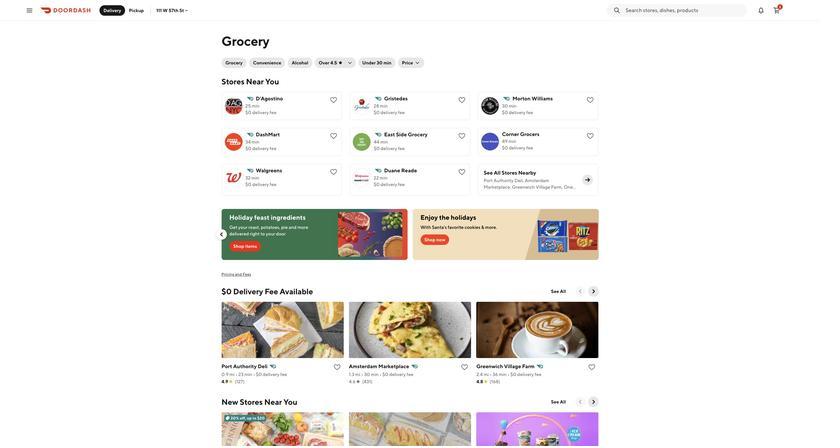 Task type: locate. For each thing, give the bounding box(es) containing it.
min
[[383, 60, 391, 65], [252, 103, 259, 109], [380, 103, 388, 109], [509, 103, 517, 109], [508, 139, 516, 144], [252, 139, 259, 145], [380, 139, 388, 145], [251, 175, 259, 181], [380, 175, 388, 181], [244, 372, 252, 377], [371, 372, 379, 377], [499, 372, 507, 377]]

2 next button of carousel image from the top
[[590, 399, 597, 406]]

village
[[504, 364, 521, 370]]

shop left items
[[233, 244, 244, 249]]

49
[[502, 139, 508, 144]]

click to add this store to your saved list image for duane reade
[[458, 168, 466, 176]]

your down potatoes,
[[266, 231, 275, 237]]

delivery down walgreens
[[252, 182, 269, 187]]

4.6
[[349, 379, 356, 385]]

36
[[493, 372, 498, 377]]

to right up
[[252, 416, 256, 421]]

44 min $0 delivery fee
[[374, 139, 405, 151]]

click to add this store to your saved list image for dashmart
[[330, 132, 338, 140]]

$0 down 22
[[374, 182, 380, 187]]

1 see all link from the top
[[547, 286, 570, 297]]

$​0 down deli
[[256, 372, 262, 377]]

mi right "1.3"
[[355, 372, 360, 377]]

0 vertical spatial to
[[261, 231, 265, 237]]

$​0 down "village"
[[510, 372, 516, 377]]

stores
[[221, 77, 244, 86], [502, 170, 517, 176], [240, 398, 263, 407]]

side
[[396, 132, 407, 138]]

0 vertical spatial see
[[484, 170, 493, 176]]

$0 for d'agostino
[[245, 110, 251, 115]]

25
[[245, 103, 251, 109]]

shop for holiday
[[233, 244, 244, 249]]

1 horizontal spatial previous button of carousel image
[[577, 288, 584, 295]]

$0 up 'corner'
[[502, 110, 508, 115]]

(431)
[[362, 379, 372, 385]]

stores up up
[[240, 398, 263, 407]]

$0 down 28 at left top
[[374, 110, 380, 115]]

marketplace
[[378, 364, 409, 370]]

4.9
[[221, 379, 228, 385]]

delivery down morton
[[509, 110, 525, 115]]

fee inside 30 min $0 delivery fee
[[526, 110, 533, 115]]

holiday feast ingredients
[[229, 214, 306, 221]]

2 horizontal spatial $​0
[[510, 372, 516, 377]]

delivery
[[252, 110, 269, 115], [381, 110, 397, 115], [509, 110, 525, 115], [509, 145, 525, 151], [252, 146, 269, 151], [381, 146, 397, 151], [252, 182, 269, 187], [381, 182, 397, 187], [263, 372, 279, 377], [389, 372, 406, 377], [517, 372, 534, 377]]

20% off, up to $20
[[231, 416, 265, 421]]

2 vertical spatial 30
[[364, 372, 370, 377]]

• down authority
[[253, 372, 255, 377]]

your
[[238, 225, 248, 230], [266, 231, 275, 237]]

new
[[221, 398, 238, 407]]

1 vertical spatial all
[[560, 289, 566, 294]]

32 min $0 delivery fee
[[245, 175, 276, 187]]

0 horizontal spatial $​0
[[256, 372, 262, 377]]

2 vertical spatial all
[[560, 400, 566, 405]]

0.9
[[221, 372, 229, 377]]

111
[[156, 8, 162, 13]]

min down morton
[[509, 103, 517, 109]]

1 vertical spatial to
[[252, 416, 256, 421]]

2 button
[[770, 4, 783, 17]]

$0 down "49"
[[502, 145, 508, 151]]

1 vertical spatial you
[[283, 398, 297, 407]]

1 mi from the left
[[229, 372, 235, 377]]

$​0 down amsterdam marketplace
[[382, 372, 388, 377]]

now
[[436, 237, 445, 243]]

$0 for walgreens
[[245, 182, 251, 187]]

you
[[265, 77, 279, 86], [283, 398, 297, 407]]

0 horizontal spatial mi
[[229, 372, 235, 377]]

$0 inside 28 min $0 delivery fee
[[374, 110, 380, 115]]

min down 'corner'
[[508, 139, 516, 144]]

min inside 34 min $0 delivery fee
[[252, 139, 259, 145]]

0 vertical spatial shop
[[424, 237, 435, 243]]

all for you
[[560, 400, 566, 405]]

$0 inside 22 min $0 delivery fee
[[374, 182, 380, 187]]

$0 down "34"
[[245, 146, 251, 151]]

and right pie
[[289, 225, 297, 230]]

see all for $0 delivery fee available
[[551, 289, 566, 294]]

2
[[779, 5, 781, 9]]

pie
[[281, 225, 288, 230]]

corner grocers 49 min $0 delivery fee
[[502, 131, 539, 151]]

over 4.5
[[319, 60, 337, 65]]

2 vertical spatial see
[[551, 400, 559, 405]]

get your roast, potatoes, pie and more delivered right to your door
[[229, 225, 308, 237]]

min right the 23
[[244, 372, 252, 377]]

feast
[[254, 214, 269, 221]]

0 vertical spatial see all
[[551, 289, 566, 294]]

delivery button
[[100, 5, 125, 16]]

your up delivered
[[238, 225, 248, 230]]

1 see all from the top
[[551, 289, 566, 294]]

30 right under
[[377, 60, 383, 65]]

click to add this store to your saved list image for east side grocery
[[458, 132, 466, 140]]

0 horizontal spatial your
[[238, 225, 248, 230]]

1 horizontal spatial to
[[261, 231, 265, 237]]

delivery down the marketplace
[[389, 372, 406, 377]]

30 up "(431)"
[[364, 372, 370, 377]]

1 vertical spatial and
[[235, 272, 242, 277]]

•
[[235, 372, 237, 377], [253, 372, 255, 377], [361, 372, 363, 377], [380, 372, 381, 377], [490, 372, 492, 377], [508, 372, 509, 377]]

44
[[374, 139, 379, 145]]

and inside button
[[235, 272, 242, 277]]

open menu image
[[26, 6, 33, 14]]

delivery down gristedes
[[381, 110, 397, 115]]

0 horizontal spatial delivery
[[103, 8, 121, 13]]

and inside get your roast, potatoes, pie and more delivered right to your door
[[289, 225, 297, 230]]

all
[[494, 170, 501, 176], [560, 289, 566, 294], [560, 400, 566, 405]]

2 vertical spatial stores
[[240, 398, 263, 407]]

stores left nearby
[[502, 170, 517, 176]]

right
[[250, 231, 260, 237]]

30 up 'corner'
[[502, 103, 508, 109]]

delivery down 'corner'
[[509, 145, 525, 151]]

next button of carousel image
[[590, 288, 597, 295], [590, 399, 597, 406]]

grocery up stores near you
[[225, 60, 243, 65]]

1 horizontal spatial 30
[[377, 60, 383, 65]]

to right right
[[261, 231, 265, 237]]

0 vertical spatial see all link
[[547, 286, 570, 297]]

min right "34"
[[252, 139, 259, 145]]

stores near you
[[221, 77, 279, 86]]

min down amsterdam marketplace
[[371, 372, 379, 377]]

$0 inside 25 min $0 delivery fee
[[245, 110, 251, 115]]

1 horizontal spatial mi
[[355, 372, 360, 377]]

0 vertical spatial 30
[[377, 60, 383, 65]]

0 horizontal spatial to
[[252, 416, 256, 421]]

ingredients
[[271, 214, 306, 221]]

0 horizontal spatial and
[[235, 272, 242, 277]]

mi for greenwich
[[484, 372, 489, 377]]

min right 32
[[251, 175, 259, 181]]

min right 22
[[380, 175, 388, 181]]

4.5
[[330, 60, 337, 65]]

$0 inside 30 min $0 delivery fee
[[502, 110, 508, 115]]

2 $​0 from the left
[[382, 372, 388, 377]]

dashmart
[[256, 132, 280, 138]]

2 see all from the top
[[551, 400, 566, 405]]

delivery down the 'd'agostino'
[[252, 110, 269, 115]]

grocery right side
[[408, 132, 428, 138]]

greenwich
[[476, 364, 503, 370]]

3 • from the left
[[361, 372, 363, 377]]

1 vertical spatial delivery
[[233, 287, 263, 296]]

new stores near you link
[[221, 397, 297, 408]]

1 vertical spatial stores
[[502, 170, 517, 176]]

3 $​0 from the left
[[510, 372, 516, 377]]

$​0
[[256, 372, 262, 377], [382, 372, 388, 377], [510, 372, 516, 377]]

and left fees
[[235, 272, 242, 277]]

pricing
[[221, 272, 234, 277]]

2.4 mi • 36 min • $​0 delivery fee
[[476, 372, 541, 377]]

min right 44 at the left of the page
[[380, 139, 388, 145]]

delivery down east
[[381, 146, 397, 151]]

1 vertical spatial see all link
[[547, 397, 570, 408]]

shop
[[424, 237, 435, 243], [233, 244, 244, 249]]

delivery down duane
[[381, 182, 397, 187]]

mi right the 0.9
[[229, 372, 235, 377]]

1 $​0 from the left
[[256, 372, 262, 377]]

delivery inside 22 min $0 delivery fee
[[381, 182, 397, 187]]

1 vertical spatial previous button of carousel image
[[577, 288, 584, 295]]

2 horizontal spatial mi
[[484, 372, 489, 377]]

1 horizontal spatial shop
[[424, 237, 435, 243]]

0 vertical spatial and
[[289, 225, 297, 230]]

stores down grocery button
[[221, 77, 244, 86]]

delivery inside button
[[103, 8, 121, 13]]

$0 inside 34 min $0 delivery fee
[[245, 146, 251, 151]]

min right 28 at left top
[[380, 103, 388, 109]]

pricing and fees
[[221, 272, 251, 277]]

&
[[481, 225, 484, 230]]

next button of carousel image for you
[[590, 399, 597, 406]]

click to add this store to your saved list image
[[458, 96, 466, 104], [330, 168, 338, 176], [461, 364, 468, 372], [588, 364, 596, 372]]

see all link
[[547, 286, 570, 297], [547, 397, 570, 408]]

0 horizontal spatial shop
[[233, 244, 244, 249]]

fee
[[270, 110, 276, 115], [398, 110, 405, 115], [526, 110, 533, 115], [526, 145, 533, 151], [270, 146, 276, 151], [398, 146, 405, 151], [270, 182, 276, 187], [398, 182, 405, 187], [280, 372, 287, 377], [407, 372, 413, 377], [535, 372, 541, 377]]

20%
[[231, 416, 239, 421]]

3 mi from the left
[[484, 372, 489, 377]]

2 horizontal spatial 30
[[502, 103, 508, 109]]

mi right 2.4
[[484, 372, 489, 377]]

potatoes,
[[261, 225, 280, 230]]

1 next button of carousel image from the top
[[590, 288, 597, 295]]

1 vertical spatial see
[[551, 289, 559, 294]]

east
[[384, 132, 395, 138]]

$0 down 25
[[245, 110, 251, 115]]

2 mi from the left
[[355, 372, 360, 377]]

fee inside 28 min $0 delivery fee
[[398, 110, 405, 115]]

walgreens
[[256, 168, 282, 174]]

0 vertical spatial next button of carousel image
[[590, 288, 597, 295]]

see for $0 delivery fee available
[[551, 289, 559, 294]]

shop left now
[[424, 237, 435, 243]]

0 vertical spatial delivery
[[103, 8, 121, 13]]

alcohol
[[292, 60, 308, 65]]

30
[[377, 60, 383, 65], [502, 103, 508, 109], [364, 372, 370, 377]]

delivery down fees
[[233, 287, 263, 296]]

see all link for you
[[547, 397, 570, 408]]

see
[[484, 170, 493, 176], [551, 289, 559, 294], [551, 400, 559, 405]]

• left 36
[[490, 372, 492, 377]]

$0 inside 44 min $0 delivery fee
[[374, 146, 380, 151]]

1 vertical spatial 30
[[502, 103, 508, 109]]

0 vertical spatial your
[[238, 225, 248, 230]]

under
[[362, 60, 376, 65]]

min right under
[[383, 60, 391, 65]]

available
[[280, 287, 313, 296]]

min right 25
[[252, 103, 259, 109]]

0 horizontal spatial previous button of carousel image
[[218, 231, 225, 238]]

1 horizontal spatial near
[[264, 398, 282, 407]]

near down convenience button
[[246, 77, 264, 86]]

1 horizontal spatial $​0
[[382, 372, 388, 377]]

0 vertical spatial near
[[246, 77, 264, 86]]

• down amsterdam marketplace
[[380, 372, 381, 377]]

delivery down dashmart
[[252, 146, 269, 151]]

click to add this store to your saved list image for d'agostino
[[330, 96, 338, 104]]

1 horizontal spatial your
[[266, 231, 275, 237]]

min inside 30 min $0 delivery fee
[[509, 103, 517, 109]]

delivery left 'pickup' button
[[103, 8, 121, 13]]

pickup button
[[125, 5, 148, 16]]

previous button of carousel image
[[577, 399, 584, 406]]

reade
[[401, 168, 417, 174]]

$0 down 32
[[245, 182, 251, 187]]

click to add this store to your saved list image
[[330, 96, 338, 104], [586, 96, 594, 104], [330, 132, 338, 140], [458, 132, 466, 140], [586, 132, 594, 140], [458, 168, 466, 176], [333, 364, 341, 372]]

22
[[374, 175, 379, 181]]

to inside get your roast, potatoes, pie and more delivered right to your door
[[261, 231, 265, 237]]

0 horizontal spatial near
[[246, 77, 264, 86]]

1 vertical spatial next button of carousel image
[[590, 399, 597, 406]]

1 vertical spatial grocery
[[225, 60, 243, 65]]

$0 down 44 at the left of the page
[[374, 146, 380, 151]]

1 horizontal spatial and
[[289, 225, 297, 230]]

morton williams
[[512, 96, 553, 102]]

$0 delivery fee available
[[221, 287, 313, 296]]

next button of carousel image for available
[[590, 288, 597, 295]]

• down amsterdam
[[361, 372, 363, 377]]

fee inside 34 min $0 delivery fee
[[270, 146, 276, 151]]

• left the 23
[[235, 372, 237, 377]]

fee inside 22 min $0 delivery fee
[[398, 182, 405, 187]]

grocery
[[221, 33, 269, 49], [225, 60, 243, 65], [408, 132, 428, 138]]

the
[[439, 214, 449, 221]]

$0 down pricing
[[221, 287, 232, 296]]

see all
[[551, 289, 566, 294], [551, 400, 566, 405]]

near up $20
[[264, 398, 282, 407]]

$0 inside 32 min $0 delivery fee
[[245, 182, 251, 187]]

0 horizontal spatial you
[[265, 77, 279, 86]]

1 vertical spatial shop
[[233, 244, 244, 249]]

items
[[245, 244, 257, 249]]

previous button of carousel image
[[218, 231, 225, 238], [577, 288, 584, 295]]

111 w 57th st
[[156, 8, 184, 13]]

pickup
[[129, 8, 144, 13]]

$0 for east side grocery
[[374, 146, 380, 151]]

2 see all link from the top
[[547, 397, 570, 408]]

enjoy
[[420, 214, 438, 221]]

farm
[[522, 364, 535, 370]]

grocery up grocery button
[[221, 33, 269, 49]]

1 vertical spatial see all
[[551, 400, 566, 405]]

• down greenwich village farm
[[508, 372, 509, 377]]



Task type: describe. For each thing, give the bounding box(es) containing it.
0 vertical spatial previous button of carousel image
[[218, 231, 225, 238]]

roast,
[[248, 225, 260, 230]]

port
[[221, 364, 232, 370]]

$20
[[257, 416, 265, 421]]

grocery inside button
[[225, 60, 243, 65]]

more
[[297, 225, 308, 230]]

fee
[[265, 287, 278, 296]]

mi for port
[[229, 372, 235, 377]]

greenwich village farm
[[476, 364, 535, 370]]

delivery inside corner grocers 49 min $0 delivery fee
[[509, 145, 525, 151]]

(127)
[[235, 379, 245, 385]]

morton
[[512, 96, 531, 102]]

alcohol button
[[288, 58, 312, 68]]

santa's
[[432, 225, 447, 230]]

$0 for duane reade
[[374, 182, 380, 187]]

30 inside under 30 min button
[[377, 60, 383, 65]]

23
[[238, 372, 244, 377]]

see all image
[[584, 177, 591, 183]]

$​0 for authority
[[256, 372, 262, 377]]

under 30 min
[[362, 60, 391, 65]]

0 vertical spatial all
[[494, 170, 501, 176]]

over
[[319, 60, 329, 65]]

34 min $0 delivery fee
[[245, 139, 276, 151]]

min right 36
[[499, 372, 507, 377]]

delivery inside 28 min $0 delivery fee
[[381, 110, 397, 115]]

57th
[[169, 8, 178, 13]]

mi for amsterdam
[[355, 372, 360, 377]]

1 vertical spatial near
[[264, 398, 282, 407]]

enjoy the holidays
[[420, 214, 476, 221]]

under 30 min button
[[358, 58, 395, 68]]

williams
[[532, 96, 553, 102]]

min inside 32 min $0 delivery fee
[[251, 175, 259, 181]]

0.9 mi • 23 min • $​0 delivery fee
[[221, 372, 287, 377]]

1 horizontal spatial you
[[283, 398, 297, 407]]

off,
[[240, 416, 246, 421]]

$​0 for village
[[510, 372, 516, 377]]

click to add this store to your saved list image for morton williams
[[586, 96, 594, 104]]

cookies
[[465, 225, 480, 230]]

(168)
[[490, 379, 500, 385]]

delivered
[[229, 231, 249, 237]]

min inside corner grocers 49 min $0 delivery fee
[[508, 139, 516, 144]]

see all stores nearby
[[484, 170, 536, 176]]

up
[[247, 416, 252, 421]]

1 • from the left
[[235, 372, 237, 377]]

2.4
[[476, 372, 483, 377]]

with
[[420, 225, 431, 230]]

$0 for dashmart
[[245, 146, 251, 151]]

see all for new stores near you
[[551, 400, 566, 405]]

gristedes
[[384, 96, 408, 102]]

2 • from the left
[[253, 372, 255, 377]]

min inside 28 min $0 delivery fee
[[380, 103, 388, 109]]

shop now
[[424, 237, 445, 243]]

$0 delivery fee available link
[[221, 286, 313, 297]]

port authority deli
[[221, 364, 268, 370]]

authority
[[233, 364, 257, 370]]

4.8
[[476, 379, 483, 385]]

0 vertical spatial you
[[265, 77, 279, 86]]

see all link for available
[[547, 286, 570, 297]]

over 4.5 button
[[315, 58, 356, 68]]

holiday
[[229, 214, 253, 221]]

$0 for gristedes
[[374, 110, 380, 115]]

with santa's favorite cookies & more.
[[420, 225, 497, 230]]

east side grocery
[[384, 132, 428, 138]]

duane
[[384, 168, 400, 174]]

nearby
[[518, 170, 536, 176]]

30 inside 30 min $0 delivery fee
[[502, 103, 508, 109]]

delivery down farm
[[517, 372, 534, 377]]

fee inside 44 min $0 delivery fee
[[398, 146, 405, 151]]

25 min $0 delivery fee
[[245, 103, 276, 115]]

deli
[[258, 364, 268, 370]]

see for new stores near you
[[551, 400, 559, 405]]

shop now button
[[420, 235, 449, 245]]

grocery button
[[221, 58, 247, 68]]

all for available
[[560, 289, 566, 294]]

$0 inside corner grocers 49 min $0 delivery fee
[[502, 145, 508, 151]]

min inside under 30 min button
[[383, 60, 391, 65]]

delivery inside 44 min $0 delivery fee
[[381, 146, 397, 151]]

holidays
[[451, 214, 476, 221]]

34
[[245, 139, 251, 145]]

new stores near you
[[221, 398, 297, 407]]

amsterdam
[[349, 364, 377, 370]]

1 vertical spatial your
[[266, 231, 275, 237]]

w
[[163, 8, 168, 13]]

1 horizontal spatial delivery
[[233, 287, 263, 296]]

fee inside corner grocers 49 min $0 delivery fee
[[526, 145, 533, 151]]

5 • from the left
[[490, 372, 492, 377]]

fee inside 32 min $0 delivery fee
[[270, 182, 276, 187]]

grocers
[[520, 131, 539, 137]]

32
[[245, 175, 251, 181]]

shop items
[[233, 244, 257, 249]]

more.
[[485, 225, 497, 230]]

$​0 for marketplace
[[382, 372, 388, 377]]

delivery inside 25 min $0 delivery fee
[[252, 110, 269, 115]]

d'agostino
[[256, 96, 283, 102]]

2 vertical spatial grocery
[[408, 132, 428, 138]]

delivery inside 32 min $0 delivery fee
[[252, 182, 269, 187]]

28
[[374, 103, 379, 109]]

0 vertical spatial grocery
[[221, 33, 269, 49]]

price
[[402, 60, 413, 65]]

0 vertical spatial stores
[[221, 77, 244, 86]]

delivery inside 30 min $0 delivery fee
[[509, 110, 525, 115]]

1.3
[[349, 372, 354, 377]]

min inside 25 min $0 delivery fee
[[252, 103, 259, 109]]

delivery down deli
[[263, 372, 279, 377]]

convenience
[[253, 60, 281, 65]]

1.3 mi • 30 min • $​0 delivery fee
[[349, 372, 413, 377]]

notification bell image
[[757, 6, 765, 14]]

min inside 22 min $0 delivery fee
[[380, 175, 388, 181]]

shop for enjoy
[[424, 237, 435, 243]]

delivery inside 34 min $0 delivery fee
[[252, 146, 269, 151]]

price button
[[398, 58, 424, 68]]

4 • from the left
[[380, 372, 381, 377]]

0 horizontal spatial 30
[[364, 372, 370, 377]]

22 min $0 delivery fee
[[374, 175, 405, 187]]

3 items, open order cart image
[[773, 6, 781, 14]]

fee inside 25 min $0 delivery fee
[[270, 110, 276, 115]]

pricing and fees button
[[221, 268, 620, 281]]

Store search: begin typing to search for stores available on DoorDash text field
[[626, 7, 743, 14]]

28 min $0 delivery fee
[[374, 103, 405, 115]]

min inside 44 min $0 delivery fee
[[380, 139, 388, 145]]

6 • from the left
[[508, 372, 509, 377]]

get
[[229, 225, 237, 230]]

111 w 57th st button
[[156, 8, 189, 13]]

favorite
[[448, 225, 464, 230]]

$0 for morton williams
[[502, 110, 508, 115]]



Task type: vqa. For each thing, say whether or not it's contained in the screenshot.
the right (12
no



